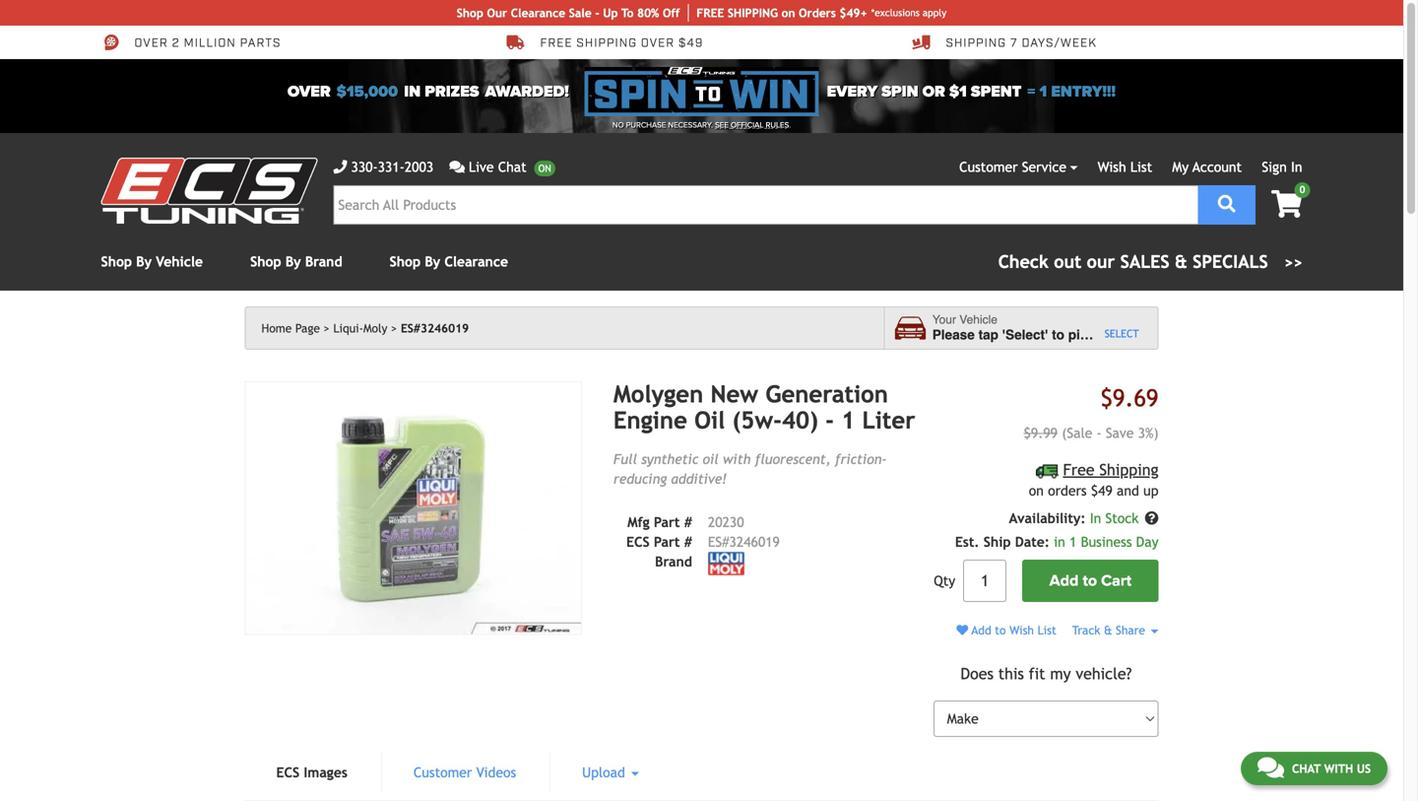 Task type: vqa. For each thing, say whether or not it's contained in the screenshot.
Shop related to Shop Our Clearance Sale - Up To 80% Off
yes



Task type: describe. For each thing, give the bounding box(es) containing it.
over for over 2 million parts
[[135, 35, 168, 51]]

wish list
[[1098, 159, 1153, 175]]

business
[[1082, 534, 1133, 550]]

add for add to wish list
[[972, 623, 992, 637]]

our
[[487, 6, 508, 20]]

mfg part #
[[628, 514, 693, 530]]

my
[[1051, 664, 1072, 683]]

free shipping on orders $49 and up
[[1029, 460, 1159, 499]]

0 link
[[1256, 182, 1311, 220]]

vehicle inside your vehicle please tap 'select' to pick a vehicle
[[960, 313, 998, 327]]

$49 inside free shipping on orders $49 and up
[[1092, 483, 1113, 499]]

in for availability:
[[1091, 511, 1102, 526]]

liqui-moly
[[334, 321, 388, 335]]

es#3246019 - 20230 - molygen new generation engine oil (5w-40) - 1 liter - full synthetic oil with fluorescent, friction-reducing additive! - liqui-moly - audi bmw volkswagen mercedes benz mini porsche image
[[245, 381, 582, 635]]

my account link
[[1173, 159, 1243, 175]]

1 # from the top
[[685, 514, 693, 530]]

# inside 20230 ecs part #
[[685, 534, 693, 550]]

2 horizontal spatial -
[[1097, 425, 1102, 441]]

chat with us link
[[1241, 752, 1388, 785]]

est. ship date: in 1 business day
[[956, 534, 1159, 550]]

sign
[[1263, 159, 1288, 175]]

additive!
[[672, 471, 728, 487]]

80%
[[638, 6, 660, 20]]

shipping 7 days/week
[[946, 35, 1097, 51]]

20230
[[708, 514, 745, 530]]

over 2 million parts
[[135, 35, 281, 51]]

shop for shop our clearance sale - up to 80% off
[[457, 6, 484, 20]]

live chat
[[469, 159, 527, 175]]

*exclusions
[[872, 7, 920, 18]]

over $15,000 in prizes
[[288, 82, 480, 101]]

331-
[[378, 159, 405, 175]]

track & share
[[1073, 623, 1149, 637]]

fit
[[1029, 664, 1046, 683]]

cart
[[1102, 572, 1132, 590]]

every spin or $1 spent = 1 entry!!!
[[827, 82, 1116, 101]]

customer service button
[[960, 157, 1079, 177]]

ship
[[728, 6, 752, 20]]

and
[[1117, 483, 1140, 499]]

0 vertical spatial shipping
[[946, 35, 1007, 51]]

1 vertical spatial chat
[[1293, 762, 1322, 776]]

shop by clearance
[[390, 254, 509, 270]]

& for track
[[1105, 623, 1113, 637]]

heart image
[[957, 624, 969, 636]]

shop by clearance link
[[390, 254, 509, 270]]

shop by brand link
[[250, 254, 343, 270]]

see official rules link
[[716, 119, 790, 131]]

shop for shop by vehicle
[[101, 254, 132, 270]]

0 vertical spatial list
[[1131, 159, 1153, 175]]

vehicle?
[[1076, 664, 1133, 683]]

tap
[[979, 327, 999, 342]]

search image
[[1219, 195, 1236, 213]]

select
[[1105, 328, 1140, 340]]

customer videos
[[414, 765, 517, 781]]

with inside 'full synthetic oil with fluorescent, friction- reducing additive!'
[[723, 451, 751, 467]]

$9.99
[[1024, 425, 1058, 441]]

(sale
[[1063, 425, 1093, 441]]

question circle image
[[1146, 512, 1159, 525]]

1 vertical spatial with
[[1325, 762, 1354, 776]]

reducing
[[614, 471, 667, 487]]

comments image for live
[[450, 160, 465, 174]]

up
[[1144, 483, 1159, 499]]

free for shipping
[[1064, 460, 1095, 479]]

shopping cart image
[[1272, 190, 1303, 218]]

ecs inside 20230 ecs part #
[[627, 534, 650, 550]]

prizes
[[425, 82, 480, 101]]

free ship ping on orders $49+ *exclusions apply
[[697, 6, 947, 20]]

your
[[933, 313, 957, 327]]

brand for shop by brand
[[305, 254, 343, 270]]

& for sales
[[1176, 251, 1188, 272]]

days/week
[[1022, 35, 1097, 51]]

customer for customer videos
[[414, 765, 472, 781]]

does
[[961, 664, 994, 683]]

=
[[1028, 82, 1036, 101]]

sales & specials
[[1121, 251, 1269, 272]]

spent
[[971, 82, 1022, 101]]

customer for customer service
[[960, 159, 1018, 175]]

oil
[[703, 451, 719, 467]]

full
[[614, 451, 638, 467]]

liqui-moly link
[[334, 321, 397, 335]]

no purchase necessary. see official rules .
[[613, 120, 791, 130]]

official
[[731, 120, 764, 130]]

part inside 20230 ecs part #
[[654, 534, 680, 550]]

necessary.
[[669, 120, 713, 130]]

page
[[296, 321, 320, 335]]

friction-
[[835, 451, 887, 467]]

0
[[1300, 184, 1306, 195]]

ecs images link
[[245, 753, 379, 792]]

to for add to cart
[[1083, 572, 1098, 590]]

0 horizontal spatial ecs
[[276, 765, 300, 781]]

home
[[262, 321, 292, 335]]

availability:
[[1010, 511, 1086, 526]]

off
[[663, 6, 680, 20]]

ecs tuning image
[[101, 158, 318, 224]]

home page
[[262, 321, 320, 335]]

track
[[1073, 623, 1101, 637]]

customer service
[[960, 159, 1067, 175]]

save
[[1106, 425, 1135, 441]]

over 2 million parts link
[[101, 34, 281, 51]]

please
[[933, 327, 975, 342]]

a
[[1099, 327, 1107, 342]]

up
[[603, 6, 618, 20]]



Task type: locate. For each thing, give the bounding box(es) containing it.
2 part from the top
[[654, 534, 680, 550]]

1 vertical spatial customer
[[414, 765, 472, 781]]

to right "heart" image
[[996, 623, 1007, 637]]

3%)
[[1139, 425, 1159, 441]]

& right sales
[[1176, 251, 1188, 272]]

1 horizontal spatial shipping
[[1100, 460, 1159, 479]]

clearance for our
[[511, 6, 566, 20]]

2 by from the left
[[286, 254, 301, 270]]

2 vertical spatial 1
[[1070, 534, 1077, 550]]

to left pick
[[1052, 327, 1065, 342]]

comments image
[[450, 160, 465, 174], [1258, 756, 1285, 779]]

sign in
[[1263, 159, 1303, 175]]

0 vertical spatial clearance
[[511, 6, 566, 20]]

0 horizontal spatial shipping
[[946, 35, 1007, 51]]

- inside molygen new generation engine oil (5w-40) - 1 liter
[[826, 406, 835, 434]]

vehicle
[[1111, 327, 1156, 342]]

0 horizontal spatial with
[[723, 451, 751, 467]]

in right sign
[[1292, 159, 1303, 175]]

ecs tuning 'spin to win' contest logo image
[[585, 67, 819, 116]]

clearance up es#3246019
[[445, 254, 509, 270]]

1 vertical spatial add
[[972, 623, 992, 637]]

brand for es# 3246019 brand
[[655, 554, 693, 569]]

date:
[[1016, 534, 1050, 550]]

customer left service
[[960, 159, 1018, 175]]

part
[[654, 514, 680, 530], [654, 534, 680, 550]]

$49 left and
[[1092, 483, 1113, 499]]

1 horizontal spatial chat
[[1293, 762, 1322, 776]]

es#3246019
[[401, 321, 469, 335]]

0 vertical spatial over
[[135, 35, 168, 51]]

to
[[622, 6, 634, 20]]

ecs down mfg
[[627, 534, 650, 550]]

0 vertical spatial in
[[404, 82, 421, 101]]

add inside button
[[1050, 572, 1079, 590]]

to inside button
[[1083, 572, 1098, 590]]

over left 2
[[135, 35, 168, 51]]

free down the shop our clearance sale - up to 80% off
[[540, 35, 573, 51]]

to inside your vehicle please tap 'select' to pick a vehicle
[[1052, 327, 1065, 342]]

2 # from the top
[[685, 534, 693, 550]]

shipping inside free shipping on orders $49 and up
[[1100, 460, 1159, 479]]

& right track
[[1105, 623, 1113, 637]]

free shipping image
[[1037, 465, 1060, 479]]

brand
[[305, 254, 343, 270], [655, 554, 693, 569]]

specials
[[1193, 251, 1269, 272]]

free inside free shipping on orders $49 and up
[[1064, 460, 1095, 479]]

0 vertical spatial free
[[540, 35, 573, 51]]

2 horizontal spatial 1
[[1070, 534, 1077, 550]]

shipping up and
[[1100, 460, 1159, 479]]

add right "heart" image
[[972, 623, 992, 637]]

home page link
[[262, 321, 330, 335]]

0 horizontal spatial list
[[1038, 623, 1057, 637]]

1 vertical spatial brand
[[655, 554, 693, 569]]

to left cart
[[1083, 572, 1098, 590]]

0 vertical spatial add
[[1050, 572, 1079, 590]]

shop for shop by brand
[[250, 254, 281, 270]]

7
[[1011, 35, 1018, 51]]

1 horizontal spatial clearance
[[511, 6, 566, 20]]

0 horizontal spatial vehicle
[[156, 254, 203, 270]]

0 horizontal spatial add
[[972, 623, 992, 637]]

million
[[184, 35, 236, 51]]

in for sign
[[1292, 159, 1303, 175]]

1 horizontal spatial vehicle
[[960, 313, 998, 327]]

2 vertical spatial to
[[996, 623, 1007, 637]]

in left prizes
[[404, 82, 421, 101]]

in
[[404, 82, 421, 101], [1055, 534, 1066, 550]]

0 horizontal spatial in
[[404, 82, 421, 101]]

sign in link
[[1263, 159, 1303, 175]]

1 part from the top
[[654, 514, 680, 530]]

us
[[1358, 762, 1372, 776]]

0 horizontal spatial -
[[596, 6, 600, 20]]

3 by from the left
[[425, 254, 441, 270]]

0 vertical spatial chat
[[498, 159, 527, 175]]

videos
[[477, 765, 517, 781]]

1 vertical spatial in
[[1091, 511, 1102, 526]]

0 vertical spatial customer
[[960, 159, 1018, 175]]

0 vertical spatial in
[[1292, 159, 1303, 175]]

add for add to cart
[[1050, 572, 1079, 590]]

0 vertical spatial #
[[685, 514, 693, 530]]

on down free shipping icon
[[1029, 483, 1044, 499]]

images
[[304, 765, 348, 781]]

vehicle down ecs tuning 'image'
[[156, 254, 203, 270]]

over
[[641, 35, 675, 51]]

my
[[1173, 159, 1190, 175]]

wish list link
[[1098, 159, 1153, 175]]

1 horizontal spatial over
[[288, 82, 331, 101]]

-
[[596, 6, 600, 20], [826, 406, 835, 434], [1097, 425, 1102, 441]]

$49 right over
[[679, 35, 704, 51]]

clearance for by
[[445, 254, 509, 270]]

add
[[1050, 572, 1079, 590], [972, 623, 992, 637]]

customer videos link
[[382, 753, 548, 792]]

to for add to wish list
[[996, 623, 1007, 637]]

1 vertical spatial in
[[1055, 534, 1066, 550]]

$9.99 (sale - save 3%)
[[1024, 425, 1159, 441]]

list left my
[[1131, 159, 1153, 175]]

est.
[[956, 534, 980, 550]]

1 horizontal spatial free
[[1064, 460, 1095, 479]]

shop
[[457, 6, 484, 20], [101, 254, 132, 270], [250, 254, 281, 270], [390, 254, 421, 270]]

on right ping
[[782, 6, 796, 20]]

1 down the availability: in stock
[[1070, 534, 1077, 550]]

phone image
[[334, 160, 347, 174]]

brand down 20230 ecs part #
[[655, 554, 693, 569]]

molygen
[[614, 380, 704, 408]]

1 horizontal spatial comments image
[[1258, 756, 1285, 779]]

over for over $15,000 in prizes
[[288, 82, 331, 101]]

1 horizontal spatial by
[[286, 254, 301, 270]]

or
[[923, 82, 946, 101]]

with left us
[[1325, 762, 1354, 776]]

1 horizontal spatial -
[[826, 406, 835, 434]]

chat with us
[[1293, 762, 1372, 776]]

0 vertical spatial with
[[723, 451, 751, 467]]

0 vertical spatial ecs
[[627, 534, 650, 550]]

by for clearance
[[425, 254, 441, 270]]

20230 ecs part #
[[627, 514, 745, 550]]

over left $15,000
[[288, 82, 331, 101]]

- left up
[[596, 6, 600, 20]]

$15,000
[[337, 82, 398, 101]]

shop our clearance sale - up to 80% off link
[[457, 4, 689, 22]]

1 horizontal spatial in
[[1292, 159, 1303, 175]]

brand inside es# 3246019 brand
[[655, 554, 693, 569]]

list left track
[[1038, 623, 1057, 637]]

0 horizontal spatial brand
[[305, 254, 343, 270]]

0 horizontal spatial to
[[996, 623, 1007, 637]]

1 vertical spatial vehicle
[[960, 313, 998, 327]]

full synthetic oil with fluorescent, friction- reducing additive!
[[614, 451, 887, 487]]

by up 'home page' link
[[286, 254, 301, 270]]

1 left liter
[[842, 406, 856, 434]]

by for vehicle
[[136, 254, 152, 270]]

vehicle
[[156, 254, 203, 270], [960, 313, 998, 327]]

chat left us
[[1293, 762, 1322, 776]]

'select'
[[1003, 327, 1049, 342]]

ecs
[[627, 534, 650, 550], [276, 765, 300, 781]]

0 horizontal spatial free
[[540, 35, 573, 51]]

account
[[1193, 159, 1243, 175]]

2 horizontal spatial to
[[1083, 572, 1098, 590]]

track & share button
[[1073, 623, 1159, 637]]

free
[[540, 35, 573, 51], [1064, 460, 1095, 479]]

$49
[[679, 35, 704, 51], [1092, 483, 1113, 499]]

0 horizontal spatial &
[[1105, 623, 1113, 637]]

- right 40)
[[826, 406, 835, 434]]

comments image for chat
[[1258, 756, 1285, 779]]

no
[[613, 120, 624, 130]]

0 horizontal spatial $49
[[679, 35, 704, 51]]

wish right service
[[1098, 159, 1127, 175]]

orders
[[799, 6, 836, 20]]

1 horizontal spatial ecs
[[627, 534, 650, 550]]

shop for shop by clearance
[[390, 254, 421, 270]]

every
[[827, 82, 878, 101]]

1 horizontal spatial list
[[1131, 159, 1153, 175]]

ecs left images
[[276, 765, 300, 781]]

in down availability:
[[1055, 534, 1066, 550]]

None text field
[[964, 560, 1007, 602]]

1 horizontal spatial to
[[1052, 327, 1065, 342]]

with right oil
[[723, 451, 751, 467]]

1 vertical spatial comments image
[[1258, 756, 1285, 779]]

service
[[1023, 159, 1067, 175]]

by for brand
[[286, 254, 301, 270]]

new
[[711, 380, 759, 408]]

upload
[[583, 765, 630, 781]]

ping
[[752, 6, 779, 20]]

free inside free shipping over $49 link
[[540, 35, 573, 51]]

shipping left 7
[[946, 35, 1007, 51]]

# left 20230
[[685, 514, 693, 530]]

1 horizontal spatial with
[[1325, 762, 1354, 776]]

on inside free shipping on orders $49 and up
[[1029, 483, 1044, 499]]

0 vertical spatial vehicle
[[156, 254, 203, 270]]

1 vertical spatial free
[[1064, 460, 1095, 479]]

es#
[[708, 534, 730, 550]]

1 horizontal spatial on
[[1029, 483, 1044, 499]]

by up es#3246019
[[425, 254, 441, 270]]

0 horizontal spatial customer
[[414, 765, 472, 781]]

0 vertical spatial on
[[782, 6, 796, 20]]

free for shipping
[[540, 35, 573, 51]]

vehicle up the tap
[[960, 313, 998, 327]]

comments image left live
[[450, 160, 465, 174]]

live chat link
[[450, 157, 556, 177]]

customer inside popup button
[[960, 159, 1018, 175]]

part right mfg
[[654, 514, 680, 530]]

shipping
[[577, 35, 638, 51]]

fluorescent,
[[755, 451, 831, 467]]

0 horizontal spatial by
[[136, 254, 152, 270]]

free up orders
[[1064, 460, 1095, 479]]

1
[[1040, 82, 1048, 101], [842, 406, 856, 434], [1070, 534, 1077, 550]]

# left "es#"
[[685, 534, 693, 550]]

1 vertical spatial ecs
[[276, 765, 300, 781]]

liqui moly image
[[708, 552, 745, 575]]

0 horizontal spatial over
[[135, 35, 168, 51]]

1 horizontal spatial &
[[1176, 251, 1188, 272]]

0 horizontal spatial comments image
[[450, 160, 465, 174]]

1 vertical spatial wish
[[1010, 623, 1035, 637]]

1 vertical spatial shipping
[[1100, 460, 1159, 479]]

1 vertical spatial on
[[1029, 483, 1044, 499]]

1 horizontal spatial add
[[1050, 572, 1079, 590]]

0 vertical spatial wish
[[1098, 159, 1127, 175]]

$49+
[[840, 6, 868, 20]]

comments image inside chat with us link
[[1258, 756, 1285, 779]]

customer left videos at the left bottom of the page
[[414, 765, 472, 781]]

in
[[1292, 159, 1303, 175], [1091, 511, 1102, 526]]

0 horizontal spatial chat
[[498, 159, 527, 175]]

part down mfg part #
[[654, 534, 680, 550]]

add to wish list link
[[957, 623, 1057, 637]]

1 vertical spatial to
[[1083, 572, 1098, 590]]

0 horizontal spatial clearance
[[445, 254, 509, 270]]

1 vertical spatial $49
[[1092, 483, 1113, 499]]

0 vertical spatial comments image
[[450, 160, 465, 174]]

0 horizontal spatial 1
[[842, 406, 856, 434]]

1 horizontal spatial customer
[[960, 159, 1018, 175]]

comments image left chat with us
[[1258, 756, 1285, 779]]

wish up this
[[1010, 623, 1035, 637]]

- left save at the right bottom of the page
[[1097, 425, 1102, 441]]

1 horizontal spatial brand
[[655, 554, 693, 569]]

&
[[1176, 251, 1188, 272], [1105, 623, 1113, 637]]

shop by vehicle
[[101, 254, 203, 270]]

qty
[[934, 573, 956, 589]]

1 horizontal spatial 1
[[1040, 82, 1048, 101]]

.
[[790, 120, 791, 130]]

0 horizontal spatial on
[[782, 6, 796, 20]]

comments image inside the live chat link
[[450, 160, 465, 174]]

list
[[1131, 159, 1153, 175], [1038, 623, 1057, 637]]

in up business
[[1091, 511, 1102, 526]]

1 vertical spatial list
[[1038, 623, 1057, 637]]

add to cart
[[1050, 572, 1132, 590]]

1 right =
[[1040, 82, 1048, 101]]

0 horizontal spatial wish
[[1010, 623, 1035, 637]]

free
[[697, 6, 725, 20]]

40)
[[782, 406, 819, 434]]

& inside sales & specials link
[[1176, 251, 1188, 272]]

0 vertical spatial part
[[654, 514, 680, 530]]

1 horizontal spatial $49
[[1092, 483, 1113, 499]]

rules
[[766, 120, 790, 130]]

engine
[[614, 406, 688, 434]]

1 by from the left
[[136, 254, 152, 270]]

0 vertical spatial brand
[[305, 254, 343, 270]]

chat right live
[[498, 159, 527, 175]]

on
[[782, 6, 796, 20], [1029, 483, 1044, 499]]

0 vertical spatial to
[[1052, 327, 1065, 342]]

1 vertical spatial 1
[[842, 406, 856, 434]]

0 vertical spatial $49
[[679, 35, 704, 51]]

clearance right our
[[511, 6, 566, 20]]

sales & specials link
[[999, 248, 1303, 275]]

- inside shop our clearance sale - up to 80% off link
[[596, 6, 600, 20]]

0 vertical spatial 1
[[1040, 82, 1048, 101]]

1 vertical spatial &
[[1105, 623, 1113, 637]]

1 vertical spatial over
[[288, 82, 331, 101]]

2 horizontal spatial by
[[425, 254, 441, 270]]

brand up page
[[305, 254, 343, 270]]

330-
[[351, 159, 378, 175]]

0 horizontal spatial in
[[1091, 511, 1102, 526]]

*exclusions apply link
[[872, 5, 947, 20]]

1 inside molygen new generation engine oil (5w-40) - 1 liter
[[842, 406, 856, 434]]

1 vertical spatial clearance
[[445, 254, 509, 270]]

0 vertical spatial &
[[1176, 251, 1188, 272]]

1 vertical spatial part
[[654, 534, 680, 550]]

select link
[[1105, 326, 1140, 342]]

upload button
[[551, 753, 671, 792]]

2003
[[405, 159, 434, 175]]

add down est. ship date: in 1 business day
[[1050, 572, 1079, 590]]

by down ecs tuning 'image'
[[136, 254, 152, 270]]

Search text field
[[334, 185, 1199, 225]]

1 horizontal spatial in
[[1055, 534, 1066, 550]]

1 horizontal spatial wish
[[1098, 159, 1127, 175]]

1 vertical spatial #
[[685, 534, 693, 550]]



